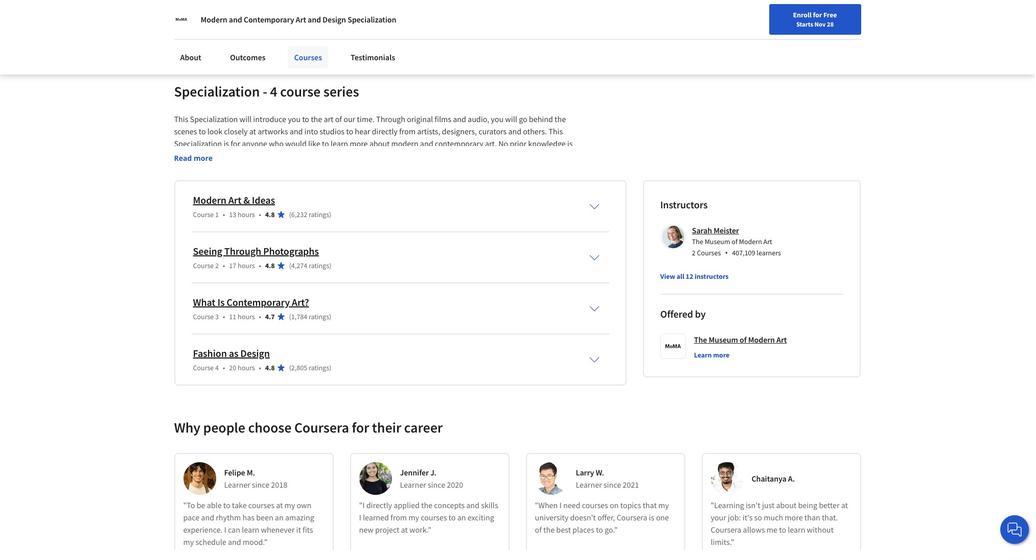 Task type: describe. For each thing, give the bounding box(es) containing it.
of inside "when i need courses on topics that my university doesn't offer, coursera is one of the best places to go."
[[535, 525, 542, 535]]

course 4 • 20 hours •
[[193, 364, 261, 373]]

cv
[[378, 7, 387, 17]]

social
[[230, 19, 250, 29]]

&
[[243, 194, 250, 207]]

( for what is contemporary art?
[[289, 312, 291, 322]]

that.
[[822, 513, 838, 523]]

our
[[344, 114, 355, 124]]

universities link
[[147, 0, 208, 20]]

exclusive
[[376, 151, 407, 161]]

being
[[798, 501, 818, 511]]

no
[[499, 139, 508, 149]]

) for what is contemporary art?
[[329, 312, 331, 322]]

enroll inside enroll for free starts nov 28
[[793, 10, 812, 19]]

studios
[[320, 126, 345, 136]]

and down artists,
[[420, 139, 433, 149]]

i inside "when i need courses on topics that my university doesn't offer, coursera is one of the best places to go."
[[560, 501, 562, 511]]

the inside sarah meister the museum of modern art 2 courses • 407,109 learners
[[692, 237, 704, 246]]

0 horizontal spatial coursera
[[294, 419, 349, 437]]

4.8 for photographs
[[265, 261, 275, 270]]

modern inside 'link'
[[748, 335, 775, 345]]

community.
[[246, 163, 287, 173]]

media
[[251, 19, 273, 29]]

• left the 20
[[223, 364, 225, 373]]

hear
[[355, 126, 370, 136]]

"i directly applied the concepts and skills i learned from my courses to an exciting new project at work."
[[359, 501, 498, 535]]

20
[[229, 364, 236, 373]]

as
[[229, 347, 239, 360]]

into
[[305, 126, 318, 136]]

your right in on the left top of page
[[297, 19, 313, 29]]

credential
[[221, 7, 256, 17]]

fashion as design link
[[193, 347, 270, 360]]

resources,
[[464, 151, 499, 161]]

view
[[661, 272, 675, 281]]

modern inside sarah meister the museum of modern art 2 courses • 407,109 learners
[[739, 237, 762, 246]]

to left the look
[[199, 126, 206, 136]]

your up media
[[266, 7, 281, 17]]

more inside this specialization will introduce you to the art of our time. through original films and audio, you will go behind the scenes to look closely at artworks and into studios to hear directly from artists, designers, curators and others. this specialization is for anyone who would like to learn more about modern and contemporary art. no prior knowledge is required. enroll to receive invitations to virtual events, gain exclusive access to moma resources, and share ideas with an international learner community.
[[350, 139, 368, 149]]

testimonials link
[[345, 46, 402, 69]]

larry w. learner since 2021
[[576, 468, 639, 490]]

or
[[369, 7, 377, 17]]

learn inside this specialization will introduce you to the art of our time. through original films and audio, you will go behind the scenes to look closely at artworks and into studios to hear directly from artists, designers, curators and others. this specialization is for anyone who would like to learn more about modern and contemporary art. no prior knowledge is required. enroll to receive invitations to virtual events, gain exclusive access to moma resources, and share ideas with an international learner community.
[[331, 139, 348, 149]]

chat with us image
[[1007, 522, 1023, 538]]

mood."
[[243, 537, 268, 548]]

places
[[573, 525, 595, 535]]

course
[[280, 82, 321, 101]]

what is contemporary art?
[[193, 296, 309, 309]]

more right learn
[[713, 351, 730, 360]]

courses inside "i directly applied the concepts and skills i learned from my courses to an exciting new project at work."
[[421, 513, 447, 523]]

modern and contemporary art and design specialization
[[201, 14, 396, 25]]

course for what is contemporary art?
[[193, 312, 214, 322]]

own
[[297, 501, 312, 511]]

contemporary
[[435, 139, 484, 149]]

pace
[[183, 513, 199, 523]]

felipe
[[224, 468, 245, 478]]

of inside this specialization will introduce you to the art of our time. through original films and audio, you will go behind the scenes to look closely at artworks and into studios to hear directly from artists, designers, curators and others. this specialization is for anyone who would like to learn more about modern and contemporary art. no prior knowledge is required. enroll to receive invitations to virtual events, gain exclusive access to moma resources, and share ideas with an international learner community.
[[335, 114, 342, 124]]

resume,
[[340, 7, 368, 17]]

an inside "to be able to take courses at my own pace and rhythm has been an amazing experience. i can learn whenever it fits my schedule and mood."
[[275, 513, 284, 523]]

and right this
[[229, 14, 242, 25]]

an inside this specialization will introduce you to the art of our time. through original films and audio, you will go behind the scenes to look closely at artworks and into studios to hear directly from artists, designers, curators and others. this specialization is for anyone who would like to learn more about modern and contemporary art. no prior knowledge is required. enroll to receive invitations to virtual events, gain exclusive access to moma resources, and share ideas with an international learner community.
[[572, 151, 580, 161]]

for inside enroll for free starts nov 28
[[813, 10, 822, 19]]

learn more
[[694, 351, 730, 360]]

and inside "i directly applied the concepts and skills i learned from my courses to an exciting new project at work."
[[466, 501, 480, 511]]

meister
[[714, 225, 739, 236]]

1 horizontal spatial design
[[323, 14, 346, 25]]

read
[[174, 153, 192, 163]]

to inside "learning isn't just about being better at your job: it's so much more than that. coursera allows me to learn without limits."
[[779, 525, 786, 535]]

isn't
[[746, 501, 761, 511]]

add this credential to your linkedin profile, resume, or cv share it on social media and in your performance review
[[191, 7, 387, 29]]

learners
[[757, 248, 781, 258]]

to left moma
[[432, 151, 440, 161]]

art inside sarah meister the museum of modern art 2 courses • 407,109 learners
[[764, 237, 772, 246]]

6,232
[[291, 210, 307, 219]]

courses inside sarah meister the museum of modern art 2 courses • 407,109 learners
[[697, 248, 721, 258]]

exciting
[[468, 513, 494, 523]]

view all 12 instructors button
[[661, 271, 729, 282]]

• down ideas
[[259, 210, 261, 219]]

sarah meister link
[[692, 225, 739, 236]]

people
[[203, 419, 245, 437]]

4.8 for &
[[265, 210, 275, 219]]

and inside add this credential to your linkedin profile, resume, or cv share it on social media and in your performance review
[[274, 19, 288, 29]]

) for fashion as design
[[329, 364, 331, 373]]

i inside "to be able to take courses at my own pace and rhythm has been an amazing experience. i can learn whenever it fits my schedule and mood."
[[224, 525, 226, 535]]

0 horizontal spatial is
[[224, 139, 229, 149]]

receive
[[237, 151, 262, 161]]

• right 1
[[223, 210, 225, 219]]

find your new career
[[752, 32, 816, 41]]

your right find
[[766, 32, 780, 41]]

has
[[243, 513, 255, 523]]

to inside "to be able to take courses at my own pace and rhythm has been an amazing experience. i can learn whenever it fits my schedule and mood."
[[223, 501, 230, 511]]

in
[[289, 19, 296, 29]]

• inside sarah meister the museum of modern art 2 courses • 407,109 learners
[[725, 247, 728, 259]]

jennifer j. learner since 2020
[[400, 468, 463, 490]]

an inside "i directly applied the concepts and skills i learned from my courses to an exciting new project at work."
[[457, 513, 466, 523]]

and up designers,
[[453, 114, 466, 124]]

go."
[[605, 525, 618, 535]]

to down would
[[301, 151, 308, 161]]

ratings for what is contemporary art?
[[309, 312, 329, 322]]

1 will from the left
[[240, 114, 252, 124]]

topics
[[621, 501, 641, 511]]

my inside "when i need courses on topics that my university doesn't offer, coursera is one of the best places to go."
[[659, 501, 669, 511]]

offer,
[[598, 513, 615, 523]]

• left 17 at top
[[223, 261, 225, 270]]

from inside this specialization will introduce you to the art of our time. through original films and audio, you will go behind the scenes to look closely at artworks and into studios to hear directly from artists, designers, curators and others. this specialization is for anyone who would like to learn more about modern and contemporary art. no prior knowledge is required. enroll to receive invitations to virtual events, gain exclusive access to moma resources, and share ideas with an international learner community.
[[399, 126, 416, 136]]

w.
[[596, 468, 604, 478]]

1 vertical spatial 4
[[215, 364, 219, 373]]

to inside add this credential to your linkedin profile, resume, or cv share it on social media and in your performance review
[[257, 7, 264, 17]]

fashion as design
[[193, 347, 270, 360]]

and down no
[[500, 151, 513, 161]]

specialization - 4 course series
[[174, 82, 359, 101]]

my left own
[[285, 501, 295, 511]]

learned
[[363, 513, 389, 523]]

13
[[229, 210, 236, 219]]

3
[[215, 312, 219, 322]]

much
[[764, 513, 783, 523]]

hours for contemporary
[[238, 312, 255, 322]]

contemporary for is
[[227, 296, 290, 309]]

and down can
[[228, 537, 241, 548]]

the inside "when i need courses on topics that my university doesn't offer, coursera is one of the best places to go."
[[544, 525, 555, 535]]

seeing through photographs
[[193, 245, 319, 258]]

your inside "learning isn't just about being better at your job: it's so much more than that. coursera allows me to learn without limits."
[[711, 513, 726, 523]]

since for m.
[[252, 480, 270, 490]]

0 horizontal spatial this
[[174, 114, 188, 124]]

their
[[372, 419, 401, 437]]

prior
[[510, 139, 527, 149]]

coursera inside "learning isn't just about being better at your job: it's so much more than that. coursera allows me to learn without limits."
[[711, 525, 742, 535]]

"when
[[535, 501, 558, 511]]

m.
[[247, 468, 255, 478]]

and right in on the left top of page
[[308, 14, 321, 25]]

on inside add this credential to your linkedin profile, resume, or cv share it on social media and in your performance review
[[219, 19, 228, 29]]

28
[[827, 20, 834, 28]]

1,784
[[291, 312, 307, 322]]

1 horizontal spatial is
[[567, 139, 573, 149]]

without
[[807, 525, 834, 535]]

1
[[215, 210, 219, 219]]

hours for design
[[238, 364, 255, 373]]

to up learner
[[229, 151, 236, 161]]

ideas
[[252, 194, 275, 207]]

1 horizontal spatial 4
[[270, 82, 277, 101]]

is inside "when i need courses on topics that my university doesn't offer, coursera is one of the best places to go."
[[649, 513, 655, 523]]

international
[[174, 163, 219, 173]]

course for modern art & ideas
[[193, 210, 214, 219]]

behind
[[529, 114, 553, 124]]

• down seeing through photographs link
[[259, 261, 261, 270]]

amazing
[[285, 513, 314, 523]]

"learning isn't just about being better at your job: it's so much more than that. coursera allows me to learn without limits."
[[711, 501, 848, 548]]

read more button
[[174, 153, 213, 164]]

be
[[197, 501, 205, 511]]

of inside sarah meister the museum of modern art 2 courses • 407,109 learners
[[732, 237, 738, 246]]

the museum of modern art
[[694, 335, 787, 345]]

photographs
[[263, 245, 319, 258]]

ratings for fashion as design
[[309, 364, 329, 373]]

and up would
[[290, 126, 303, 136]]

( for seeing through photographs
[[289, 261, 291, 270]]

career
[[796, 32, 816, 41]]

by
[[695, 308, 706, 321]]

about link
[[174, 46, 208, 69]]

( for modern art & ideas
[[289, 210, 291, 219]]

concepts
[[434, 501, 465, 511]]

the left art
[[311, 114, 322, 124]]

felipe m. learner since 2018
[[224, 468, 287, 490]]



Task type: vqa. For each thing, say whether or not it's contained in the screenshot.
develop an eportfolio establish relevant fieldwork for employers' review in career advancement and job searches at the left bottom of the page
no



Task type: locate. For each thing, give the bounding box(es) containing it.
on inside "when i need courses on topics that my university doesn't offer, coursera is one of the best places to go."
[[610, 501, 619, 511]]

) for modern art & ideas
[[329, 210, 331, 219]]

you up curators
[[491, 114, 504, 124]]

this up the scenes
[[174, 114, 188, 124]]

about inside this specialization will introduce you to the art of our time. through original films and audio, you will go behind the scenes to look closely at artworks and into studios to hear directly from artists, designers, curators and others. this specialization is for anyone who would like to learn more about modern and contemporary art. no prior knowledge is required. enroll to receive invitations to virtual events, gain exclusive access to moma resources, and share ideas with an international learner community.
[[370, 139, 390, 149]]

learn for "to be able to take courses at my own pace and rhythm has been an amazing experience. i can learn whenever it fits my schedule and mood."
[[242, 525, 259, 535]]

0 horizontal spatial through
[[224, 245, 261, 258]]

the inside 'link'
[[694, 335, 707, 345]]

directly right hear at left top
[[372, 126, 398, 136]]

it's
[[743, 513, 753, 523]]

2 vertical spatial i
[[224, 525, 226, 535]]

0 vertical spatial the
[[692, 237, 704, 246]]

1 vertical spatial coursera
[[617, 513, 648, 523]]

( for fashion as design
[[289, 364, 291, 373]]

an right with
[[572, 151, 580, 161]]

new
[[359, 525, 374, 535]]

series
[[324, 82, 359, 101]]

offered
[[661, 308, 693, 321]]

ratings for modern art & ideas
[[309, 210, 329, 219]]

) right the 6,232 on the left top of the page
[[329, 210, 331, 219]]

ratings right 1,784
[[309, 312, 329, 322]]

4 left the 20
[[215, 364, 219, 373]]

through up 17 at top
[[224, 245, 261, 258]]

modern
[[391, 139, 419, 149]]

what
[[193, 296, 216, 309]]

to left the go."
[[596, 525, 603, 535]]

starts
[[797, 20, 813, 28]]

nov
[[815, 20, 826, 28]]

0 vertical spatial this
[[174, 114, 188, 124]]

enroll for free starts nov 28
[[793, 10, 837, 28]]

0 horizontal spatial since
[[252, 480, 270, 490]]

4 ratings from the top
[[309, 364, 329, 373]]

course
[[193, 210, 214, 219], [193, 261, 214, 270], [193, 312, 214, 322], [193, 364, 214, 373]]

0 horizontal spatial learn
[[242, 525, 259, 535]]

0 vertical spatial 4.8
[[265, 210, 275, 219]]

what is contemporary art? link
[[193, 296, 309, 309]]

1 vertical spatial 4.8
[[265, 261, 275, 270]]

curators
[[479, 126, 507, 136]]

2 vertical spatial for
[[352, 419, 369, 437]]

0 vertical spatial enroll
[[793, 10, 812, 19]]

of inside 'link'
[[740, 335, 747, 345]]

this specialization will introduce you to the art of our time. through original films and audio, you will go behind the scenes to look closely at artworks and into studios to hear directly from artists, designers, curators and others. this specialization is for anyone who would like to learn more about modern and contemporary art. no prior knowledge is required. enroll to receive invitations to virtual events, gain exclusive access to moma resources, and share ideas with an international learner community.
[[174, 114, 582, 173]]

directly
[[372, 126, 398, 136], [366, 501, 392, 511]]

an up whenever at bottom
[[275, 513, 284, 523]]

2 horizontal spatial i
[[560, 501, 562, 511]]

2 inside sarah meister the museum of modern art 2 courses • 407,109 learners
[[692, 248, 696, 258]]

learner down 'felipe'
[[224, 480, 250, 490]]

why people choose coursera for their career
[[174, 419, 443, 437]]

2 horizontal spatial for
[[813, 10, 822, 19]]

can
[[228, 525, 240, 535]]

1 hours from the top
[[238, 210, 255, 219]]

more
[[350, 139, 368, 149], [194, 153, 213, 163], [713, 351, 730, 360], [785, 513, 803, 523]]

on up offer,
[[610, 501, 619, 511]]

1 horizontal spatial courses
[[421, 513, 447, 523]]

directly inside "i directly applied the concepts and skills i learned from my courses to an exciting new project at work."
[[366, 501, 392, 511]]

4 right -
[[270, 82, 277, 101]]

for down closely at top
[[231, 139, 240, 149]]

this
[[207, 7, 219, 17]]

more left than
[[785, 513, 803, 523]]

this up knowledge
[[549, 126, 563, 136]]

0 vertical spatial directly
[[372, 126, 398, 136]]

applied
[[394, 501, 420, 511]]

• right the 20
[[259, 364, 261, 373]]

2 vertical spatial 4.8
[[265, 364, 275, 373]]

1 horizontal spatial enroll
[[793, 10, 812, 19]]

would
[[285, 139, 307, 149]]

course left the 3
[[193, 312, 214, 322]]

learner inside jennifer j. learner since 2020
[[400, 480, 426, 490]]

2 ( from the top
[[289, 261, 291, 270]]

my up work."
[[409, 513, 419, 523]]

learner
[[224, 480, 250, 490], [400, 480, 426, 490], [576, 480, 602, 490]]

0 horizontal spatial enroll
[[207, 151, 227, 161]]

my down the experience.
[[183, 537, 194, 548]]

1 vertical spatial i
[[359, 513, 361, 523]]

i inside "i directly applied the concepts and skills i learned from my courses to an exciting new project at work."
[[359, 513, 361, 523]]

4,274
[[291, 261, 307, 270]]

2 horizontal spatial courses
[[582, 501, 608, 511]]

4.8 for design
[[265, 364, 275, 373]]

since for j.
[[428, 480, 445, 490]]

to right like at the top left of page
[[322, 139, 329, 149]]

enroll inside this specialization will introduce you to the art of our time. through original films and audio, you will go behind the scenes to look closely at artworks and into studios to hear directly from artists, designers, curators and others. this specialization is for anyone who would like to learn more about modern and contemporary art. no prior knowledge is required. enroll to receive invitations to virtual events, gain exclusive access to moma resources, and share ideas with an international learner community.
[[207, 151, 227, 161]]

the right applied on the bottom left of the page
[[421, 501, 433, 511]]

3 ( from the top
[[289, 312, 291, 322]]

courses inside "to be able to take courses at my own pace and rhythm has been an amazing experience. i can learn whenever it fits my schedule and mood."
[[248, 501, 275, 511]]

coursera inside "when i need courses on topics that my university doesn't offer, coursera is one of the best places to go."
[[617, 513, 648, 523]]

0 vertical spatial 2
[[692, 248, 696, 258]]

museum inside 'link'
[[709, 335, 738, 345]]

2 since from the left
[[428, 480, 445, 490]]

2 up view all 12 instructors button
[[692, 248, 696, 258]]

hours right 17 at top
[[238, 261, 255, 270]]

courses up offer,
[[582, 501, 608, 511]]

0 vertical spatial contemporary
[[244, 14, 294, 25]]

0 horizontal spatial courses
[[248, 501, 275, 511]]

2 ratings from the top
[[309, 261, 329, 270]]

0 vertical spatial i
[[560, 501, 562, 511]]

learner down larry
[[576, 480, 602, 490]]

since inside jennifer j. learner since 2020
[[428, 480, 445, 490]]

at right better
[[841, 501, 848, 511]]

learn inside "learning isn't just about being better at your job: it's so much more than that. coursera allows me to learn without limits."
[[788, 525, 806, 535]]

hours right 11
[[238, 312, 255, 322]]

0 horizontal spatial about
[[370, 139, 390, 149]]

virtual
[[310, 151, 332, 161]]

learner down jennifer
[[400, 480, 426, 490]]

enroll up learner
[[207, 151, 227, 161]]

and up the experience.
[[201, 513, 214, 523]]

i left need
[[560, 501, 562, 511]]

will
[[240, 114, 252, 124], [505, 114, 517, 124]]

3 4.8 from the top
[[265, 364, 275, 373]]

1 4.8 from the top
[[265, 210, 275, 219]]

more inside "learning isn't just about being better at your job: it's so much more than that. coursera allows me to learn without limits."
[[785, 513, 803, 523]]

1 horizontal spatial i
[[359, 513, 361, 523]]

learner for larry
[[576, 480, 602, 490]]

0 horizontal spatial an
[[275, 513, 284, 523]]

learn for "learning isn't just about being better at your job: it's so much more than that. coursera allows me to learn without limits."
[[788, 525, 806, 535]]

for inside this specialization will introduce you to the art of our time. through original films and audio, you will go behind the scenes to look closely at artworks and into studios to hear directly from artists, designers, curators and others. this specialization is for anyone who would like to learn more about modern and contemporary art. no prior knowledge is required. enroll to receive invitations to virtual events, gain exclusive access to moma resources, and share ideas with an international learner community.
[[231, 139, 240, 149]]

1 you from the left
[[288, 114, 301, 124]]

) for seeing through photographs
[[329, 261, 331, 270]]

from
[[399, 126, 416, 136], [391, 513, 407, 523]]

2 horizontal spatial since
[[604, 480, 621, 490]]

through inside this specialization will introduce you to the art of our time. through original films and audio, you will go behind the scenes to look closely at artworks and into studios to hear directly from artists, designers, curators and others. this specialization is for anyone who would like to learn more about modern and contemporary art. no prior knowledge is required. enroll to receive invitations to virtual events, gain exclusive access to moma resources, and share ideas with an international learner community.
[[376, 114, 405, 124]]

is down closely at top
[[224, 139, 229, 149]]

2 4.8 from the top
[[265, 261, 275, 270]]

1 vertical spatial courses
[[697, 248, 721, 258]]

1 vertical spatial this
[[549, 126, 563, 136]]

take
[[232, 501, 247, 511]]

fashion
[[193, 347, 227, 360]]

2 horizontal spatial coursera
[[711, 525, 742, 535]]

learner for jennifer
[[400, 480, 426, 490]]

0 horizontal spatial learner
[[224, 480, 250, 490]]

1 horizontal spatial this
[[549, 126, 563, 136]]

the down sarah
[[692, 237, 704, 246]]

it inside "to be able to take courses at my own pace and rhythm has been an amazing experience. i can learn whenever it fits my schedule and mood."
[[296, 525, 301, 535]]

since inside larry w. learner since 2021
[[604, 480, 621, 490]]

to inside "i directly applied the concepts and skills i learned from my courses to an exciting new project at work."
[[449, 513, 456, 523]]

hours right 13
[[238, 210, 255, 219]]

schedule
[[196, 537, 226, 548]]

ratings right 2,805
[[309, 364, 329, 373]]

course 2 • 17 hours •
[[193, 261, 261, 270]]

at inside "learning isn't just about being better at your job: it's so much more than that. coursera allows me to learn without limits."
[[841, 501, 848, 511]]

2 learner from the left
[[400, 480, 426, 490]]

share
[[191, 19, 211, 29]]

course down 'fashion'
[[193, 364, 214, 373]]

) right 2,805
[[329, 364, 331, 373]]

will up closely at top
[[240, 114, 252, 124]]

since down the m. in the left bottom of the page
[[252, 480, 270, 490]]

3 course from the top
[[193, 312, 214, 322]]

modern art & ideas link
[[193, 194, 275, 207]]

skills
[[481, 501, 498, 511]]

3 hours from the top
[[238, 312, 255, 322]]

0 horizontal spatial on
[[219, 19, 228, 29]]

others.
[[523, 126, 547, 136]]

my inside "i directly applied the concepts and skills i learned from my courses to an exciting new project at work."
[[409, 513, 419, 523]]

design right the as
[[240, 347, 270, 360]]

anyone
[[242, 139, 267, 149]]

learn up events,
[[331, 139, 348, 149]]

0 vertical spatial 4
[[270, 82, 277, 101]]

3 learner from the left
[[576, 480, 602, 490]]

1 vertical spatial about
[[776, 501, 797, 511]]

sarah meister image
[[662, 226, 685, 248]]

0 horizontal spatial courses
[[294, 52, 322, 62]]

2 horizontal spatial learner
[[576, 480, 602, 490]]

1 vertical spatial directly
[[366, 501, 392, 511]]

4.8 down ideas
[[265, 210, 275, 219]]

ratings for seeing through photographs
[[309, 261, 329, 270]]

through
[[376, 114, 405, 124], [224, 245, 261, 258]]

0 vertical spatial from
[[399, 126, 416, 136]]

course for seeing through photographs
[[193, 261, 214, 270]]

courses down sarah meister link
[[697, 248, 721, 258]]

the down university
[[544, 525, 555, 535]]

1 since from the left
[[252, 480, 270, 490]]

for left their
[[352, 419, 369, 437]]

0 vertical spatial through
[[376, 114, 405, 124]]

3 since from the left
[[604, 480, 621, 490]]

0 vertical spatial it
[[213, 19, 218, 29]]

2 vertical spatial coursera
[[711, 525, 742, 535]]

0 vertical spatial design
[[323, 14, 346, 25]]

courses inside courses link
[[294, 52, 322, 62]]

you right introduce
[[288, 114, 301, 124]]

art inside 'link'
[[777, 335, 787, 345]]

is up with
[[567, 139, 573, 149]]

2 horizontal spatial learn
[[788, 525, 806, 535]]

from up modern
[[399, 126, 416, 136]]

your
[[266, 7, 281, 17], [297, 19, 313, 29], [766, 32, 780, 41], [711, 513, 726, 523]]

1 course from the top
[[193, 210, 214, 219]]

0 vertical spatial on
[[219, 19, 228, 29]]

learner for felipe
[[224, 480, 250, 490]]

"to be able to take courses at my own pace and rhythm has been an amazing experience. i can learn whenever it fits my schedule and mood."
[[183, 501, 314, 548]]

3 ratings from the top
[[309, 312, 329, 322]]

2 horizontal spatial is
[[649, 513, 655, 523]]

1 vertical spatial museum
[[709, 335, 738, 345]]

2 horizontal spatial an
[[572, 151, 580, 161]]

1 vertical spatial it
[[296, 525, 301, 535]]

1 vertical spatial design
[[240, 347, 270, 360]]

1 vertical spatial on
[[610, 501, 619, 511]]

learner inside larry w. learner since 2021
[[576, 480, 602, 490]]

it down this
[[213, 19, 218, 29]]

look
[[207, 126, 222, 136]]

1 horizontal spatial through
[[376, 114, 405, 124]]

project
[[375, 525, 400, 535]]

about up much
[[776, 501, 797, 511]]

on left social
[[219, 19, 228, 29]]

events,
[[334, 151, 358, 161]]

of
[[335, 114, 342, 124], [732, 237, 738, 246], [740, 335, 747, 345], [535, 525, 542, 535]]

0 vertical spatial courses
[[294, 52, 322, 62]]

1 learner from the left
[[224, 480, 250, 490]]

1 horizontal spatial 2
[[692, 248, 696, 258]]

1 horizontal spatial it
[[296, 525, 301, 535]]

1 ( from the top
[[289, 210, 291, 219]]

407,109
[[732, 248, 755, 258]]

about up exclusive
[[370, 139, 390, 149]]

better
[[819, 501, 840, 511]]

1 vertical spatial the
[[694, 335, 707, 345]]

1 horizontal spatial for
[[352, 419, 369, 437]]

• left 4.7 on the left
[[259, 312, 261, 322]]

design left review
[[323, 14, 346, 25]]

courses inside "when i need courses on topics that my university doesn't offer, coursera is one of the best places to go."
[[582, 501, 608, 511]]

1 horizontal spatial about
[[776, 501, 797, 511]]

to up media
[[257, 7, 264, 17]]

1 ratings from the top
[[309, 210, 329, 219]]

is
[[217, 296, 225, 309]]

courses up been
[[248, 501, 275, 511]]

0 horizontal spatial 4
[[215, 364, 219, 373]]

to down our
[[346, 126, 353, 136]]

1 horizontal spatial learn
[[331, 139, 348, 149]]

2 hours from the top
[[238, 261, 255, 270]]

1 horizontal spatial on
[[610, 501, 619, 511]]

and up prior
[[508, 126, 522, 136]]

0 horizontal spatial it
[[213, 19, 218, 29]]

since down the j. in the left of the page
[[428, 480, 445, 490]]

hours for photographs
[[238, 261, 255, 270]]

me
[[767, 525, 778, 535]]

learner inside felipe m. learner since 2018
[[224, 480, 250, 490]]

2018
[[271, 480, 287, 490]]

( 6,232 ratings )
[[289, 210, 331, 219]]

directly inside this specialization will introduce you to the art of our time. through original films and audio, you will go behind the scenes to look closely at artworks and into studios to hear directly from artists, designers, curators and others. this specialization is for anyone who would like to learn more about modern and contemporary art. no prior knowledge is required. enroll to receive invitations to virtual events, gain exclusive access to moma resources, and share ideas with an international learner community.
[[372, 126, 398, 136]]

contemporary for and
[[244, 14, 294, 25]]

more right read
[[194, 153, 213, 163]]

go
[[519, 114, 527, 124]]

1 vertical spatial for
[[231, 139, 240, 149]]

gain
[[360, 151, 374, 161]]

the museum of modern art link
[[694, 334, 787, 346]]

( 1,784 ratings )
[[289, 312, 331, 322]]

jennifer
[[400, 468, 429, 478]]

free
[[824, 10, 837, 19]]

0 horizontal spatial for
[[231, 139, 240, 149]]

4 hours from the top
[[238, 364, 255, 373]]

• left the 407,109
[[725, 247, 728, 259]]

instructors
[[661, 198, 708, 211]]

0 horizontal spatial design
[[240, 347, 270, 360]]

1 horizontal spatial coursera
[[617, 513, 648, 523]]

will left go
[[505, 114, 517, 124]]

at inside this specialization will introduce you to the art of our time. through original films and audio, you will go behind the scenes to look closely at artworks and into studios to hear directly from artists, designers, curators and others. this specialization is for anyone who would like to learn more about modern and contemporary art. no prior knowledge is required. enroll to receive invitations to virtual events, gain exclusive access to moma resources, and share ideas with an international learner community.
[[249, 126, 256, 136]]

your down "learning in the right of the page
[[711, 513, 726, 523]]

one
[[656, 513, 669, 523]]

fits
[[303, 525, 313, 535]]

career
[[404, 419, 443, 437]]

1 horizontal spatial you
[[491, 114, 504, 124]]

2 will from the left
[[505, 114, 517, 124]]

3 ) from the top
[[329, 312, 331, 322]]

"when i need courses on topics that my university doesn't offer, coursera is one of the best places to go."
[[535, 501, 669, 535]]

at left work."
[[401, 525, 408, 535]]

contemporary
[[244, 14, 294, 25], [227, 296, 290, 309]]

courses up course at the top of the page
[[294, 52, 322, 62]]

course left 1
[[193, 210, 214, 219]]

from inside "i directly applied the concepts and skills i learned from my courses to an exciting new project at work."
[[391, 513, 407, 523]]

2 course from the top
[[193, 261, 214, 270]]

it left fits
[[296, 525, 301, 535]]

modern
[[201, 14, 227, 25], [193, 194, 226, 207], [739, 237, 762, 246], [748, 335, 775, 345]]

2 you from the left
[[491, 114, 504, 124]]

ratings right "4,274"
[[309, 261, 329, 270]]

2 left 17 at top
[[215, 261, 219, 270]]

the right behind
[[555, 114, 566, 124]]

through right time.
[[376, 114, 405, 124]]

and up exciting
[[466, 501, 480, 511]]

the inside "i directly applied the concepts and skills i learned from my courses to an exciting new project at work."
[[421, 501, 433, 511]]

at inside "i directly applied the concepts and skills i learned from my courses to an exciting new project at work."
[[401, 525, 408, 535]]

• right the 3
[[223, 312, 225, 322]]

invitations
[[263, 151, 299, 161]]

to inside "when i need courses on topics that my university doesn't offer, coursera is one of the best places to go."
[[596, 525, 603, 535]]

for up nov
[[813, 10, 822, 19]]

1 vertical spatial from
[[391, 513, 407, 523]]

1 horizontal spatial courses
[[697, 248, 721, 258]]

more down hear at left top
[[350, 139, 368, 149]]

4 ) from the top
[[329, 364, 331, 373]]

course down seeing
[[193, 261, 214, 270]]

my up one
[[659, 501, 669, 511]]

at inside "to be able to take courses at my own pace and rhythm has been an amazing experience. i can learn whenever it fits my schedule and mood."
[[276, 501, 283, 511]]

1 vertical spatial 2
[[215, 261, 219, 270]]

larry
[[576, 468, 594, 478]]

courses up work."
[[421, 513, 447, 523]]

1 horizontal spatial will
[[505, 114, 517, 124]]

0 horizontal spatial you
[[288, 114, 301, 124]]

0 vertical spatial for
[[813, 10, 822, 19]]

this
[[174, 114, 188, 124], [549, 126, 563, 136]]

0 horizontal spatial will
[[240, 114, 252, 124]]

2 ) from the top
[[329, 261, 331, 270]]

learn down has on the left bottom
[[242, 525, 259, 535]]

art
[[324, 114, 334, 124]]

0 vertical spatial museum
[[705, 237, 730, 246]]

like
[[308, 139, 320, 149]]

1 vertical spatial enroll
[[207, 151, 227, 161]]

1 ) from the top
[[329, 210, 331, 219]]

1 horizontal spatial an
[[457, 513, 466, 523]]

None search field
[[146, 27, 391, 47]]

0 vertical spatial about
[[370, 139, 390, 149]]

to up into on the left top of the page
[[302, 114, 309, 124]]

4 ( from the top
[[289, 364, 291, 373]]

at
[[249, 126, 256, 136], [276, 501, 283, 511], [841, 501, 848, 511], [401, 525, 408, 535]]

i down "i
[[359, 513, 361, 523]]

hours for &
[[238, 210, 255, 219]]

1 vertical spatial contemporary
[[227, 296, 290, 309]]

since for w.
[[604, 480, 621, 490]]

1 horizontal spatial learner
[[400, 480, 426, 490]]

since inside felipe m. learner since 2018
[[252, 480, 270, 490]]

course for fashion as design
[[193, 364, 214, 373]]

1 vertical spatial through
[[224, 245, 261, 258]]

museum inside sarah meister the museum of modern art 2 courses • 407,109 learners
[[705, 237, 730, 246]]

about inside "learning isn't just about being better at your job: it's so much more than that. coursera allows me to learn without limits."
[[776, 501, 797, 511]]

the museum of modern art image
[[174, 12, 188, 27]]

art?
[[292, 296, 309, 309]]

with
[[555, 151, 570, 161]]

0 horizontal spatial i
[[224, 525, 226, 535]]

artists,
[[417, 126, 440, 136]]

it inside add this credential to your linkedin profile, resume, or cv share it on social media and in your performance review
[[213, 19, 218, 29]]

english button
[[821, 20, 883, 54]]

coursera career certificate image
[[668, 0, 838, 60]]

1 horizontal spatial since
[[428, 480, 445, 490]]

job:
[[728, 513, 741, 523]]

museum down sarah meister link
[[705, 237, 730, 246]]

learn inside "to be able to take courses at my own pace and rhythm has been an amazing experience. i can learn whenever it fits my schedule and mood."
[[242, 525, 259, 535]]

designers,
[[442, 126, 477, 136]]

) right 1,784
[[329, 312, 331, 322]]

an down concepts
[[457, 513, 466, 523]]

a.
[[788, 474, 795, 484]]

access
[[409, 151, 431, 161]]

0 horizontal spatial 2
[[215, 261, 219, 270]]

0 vertical spatial coursera
[[294, 419, 349, 437]]

4 course from the top
[[193, 364, 214, 373]]

profile,
[[314, 7, 339, 17]]



